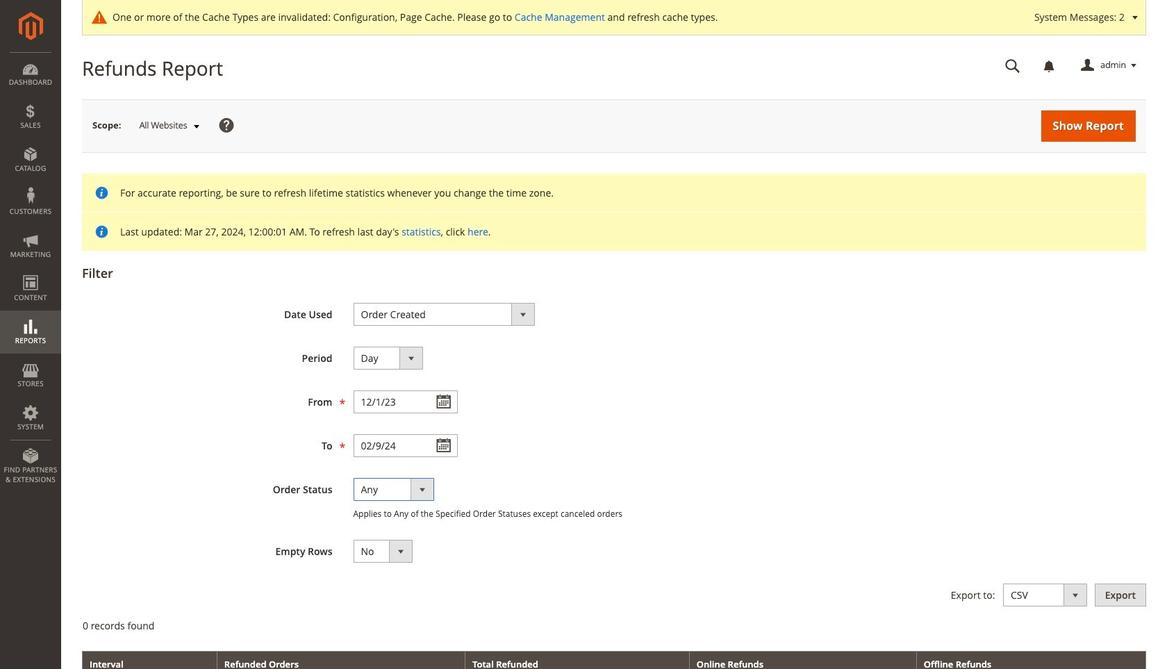 Task type: locate. For each thing, give the bounding box(es) containing it.
magento admin panel image
[[18, 12, 43, 40]]

None text field
[[996, 53, 1030, 78]]

None text field
[[353, 390, 458, 413], [353, 434, 458, 457], [353, 390, 458, 413], [353, 434, 458, 457]]

menu bar
[[0, 52, 61, 491]]



Task type: vqa. For each thing, say whether or not it's contained in the screenshot.
Magento Admin Panel icon at the top of page
yes



